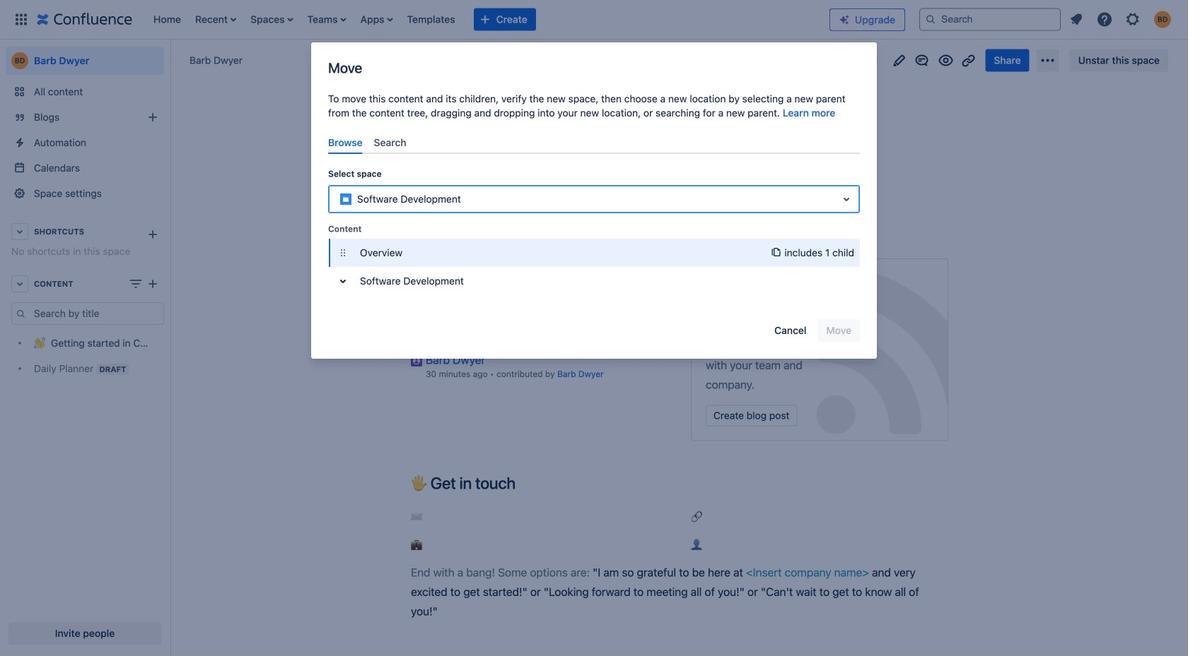 Task type: describe. For each thing, give the bounding box(es) containing it.
1 horizontal spatial tree
[[329, 239, 860, 296]]

Search by title field
[[30, 304, 163, 324]]

0 horizontal spatial list
[[146, 0, 818, 39]]

1 horizontal spatial list
[[1064, 7, 1180, 32]]

premium image
[[839, 14, 850, 25]]

copy link image
[[960, 52, 977, 69]]

settings icon image
[[1124, 11, 1141, 28]]

2 list item from the left
[[303, 0, 350, 39]]



Task type: vqa. For each thing, say whether or not it's contained in the screenshot.
center alignment icon
no



Task type: locate. For each thing, give the bounding box(es) containing it.
dialog
[[311, 42, 877, 359]]

0 vertical spatial tree
[[329, 239, 860, 296]]

1 horizontal spatial list item
[[303, 0, 350, 39]]

1 list item from the left
[[191, 0, 241, 39]]

open image
[[838, 191, 855, 208]]

None search field
[[919, 8, 1061, 31]]

Search field
[[919, 8, 1061, 31]]

banner
[[0, 0, 1188, 42]]

global element
[[8, 0, 818, 39]]

0 horizontal spatial tree
[[6, 331, 164, 382]]

0 horizontal spatial list item
[[191, 0, 241, 39]]

list item
[[191, 0, 241, 39], [303, 0, 350, 39]]

group
[[766, 320, 860, 342]]

edit this page image
[[891, 52, 908, 69]]

tab list
[[322, 132, 860, 154]]

region inside space element
[[6, 303, 164, 382]]

tree inside space element
[[6, 331, 164, 382]]

1 vertical spatial tree
[[6, 331, 164, 382]]

region
[[6, 303, 164, 382]]

confluence image
[[37, 11, 132, 28], [37, 11, 132, 28]]

create a blog image
[[144, 109, 161, 126]]

search image
[[925, 14, 936, 25]]

space element
[[0, 40, 170, 657]]

show inline comments image
[[913, 52, 930, 69]]

tree
[[329, 239, 860, 296], [6, 331, 164, 382]]

list
[[146, 0, 818, 39], [1064, 7, 1180, 32]]



